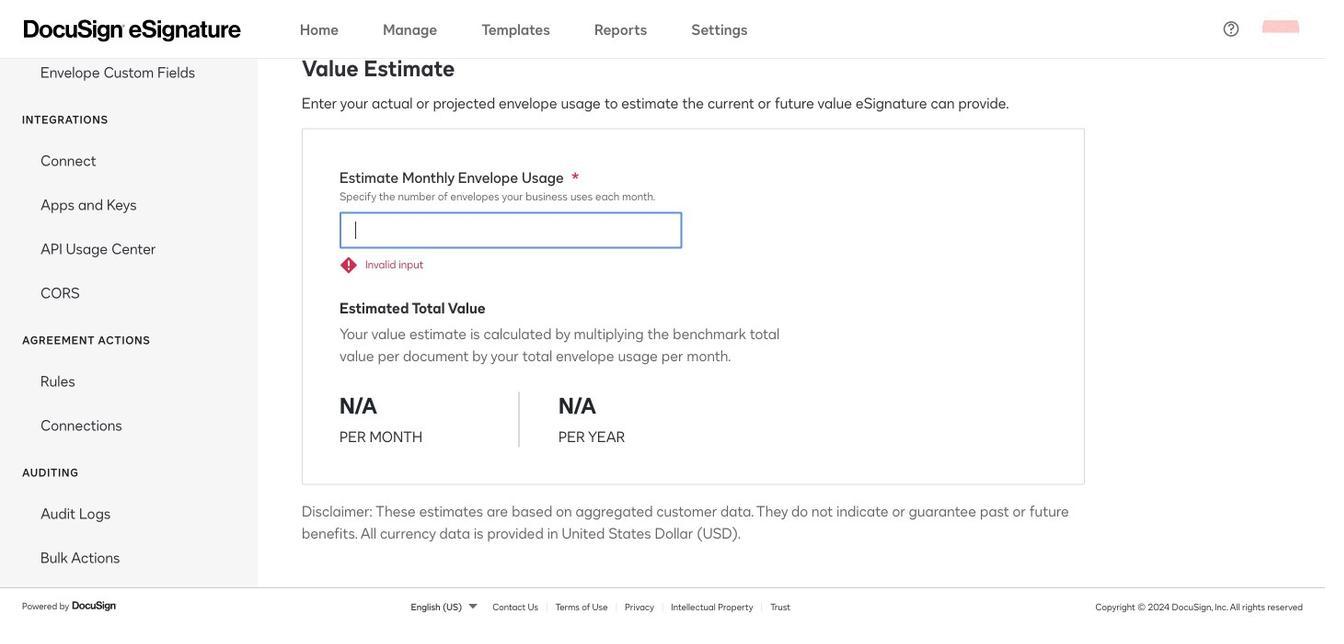 Task type: describe. For each thing, give the bounding box(es) containing it.
your uploaded profile image image
[[1263, 11, 1300, 47]]

auditing element
[[0, 492, 258, 580]]

docusign admin image
[[24, 20, 241, 42]]



Task type: vqa. For each thing, say whether or not it's contained in the screenshot.
Your uploaded profile image
yes



Task type: locate. For each thing, give the bounding box(es) containing it.
None number field
[[341, 213, 682, 248]]

integrations element
[[0, 138, 258, 315]]

docusign image
[[72, 599, 118, 614]]

agreement actions element
[[0, 359, 258, 447]]



